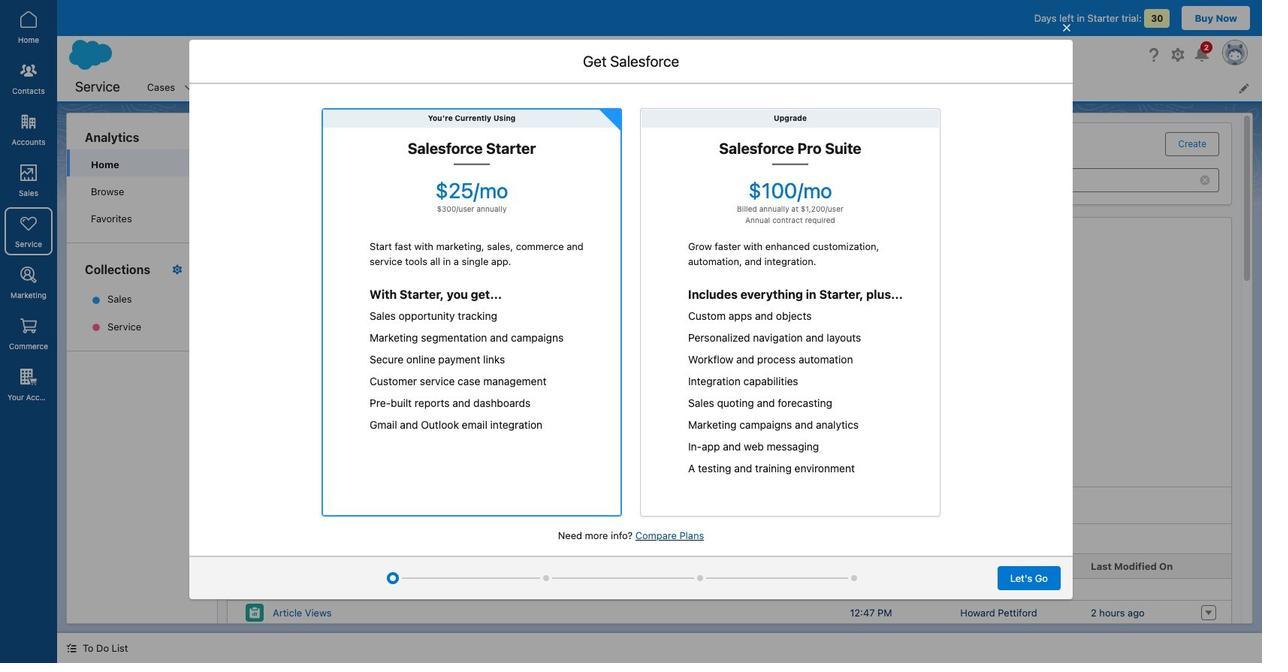 Task type: vqa. For each thing, say whether or not it's contained in the screenshot.
4th list item from the right
yes



Task type: locate. For each thing, give the bounding box(es) containing it.
list
[[138, 74, 1263, 101]]

list item
[[138, 74, 204, 101], [204, 74, 282, 101], [282, 74, 362, 101], [362, 74, 448, 101], [508, 74, 595, 101]]

1 list item from the left
[[138, 74, 204, 101]]



Task type: describe. For each thing, give the bounding box(es) containing it.
text default image
[[66, 644, 77, 654]]

2 list item from the left
[[204, 74, 282, 101]]

4 list item from the left
[[362, 74, 448, 101]]

5 list item from the left
[[508, 74, 595, 101]]

3 list item from the left
[[282, 74, 362, 101]]

text check image
[[609, 110, 621, 122]]



